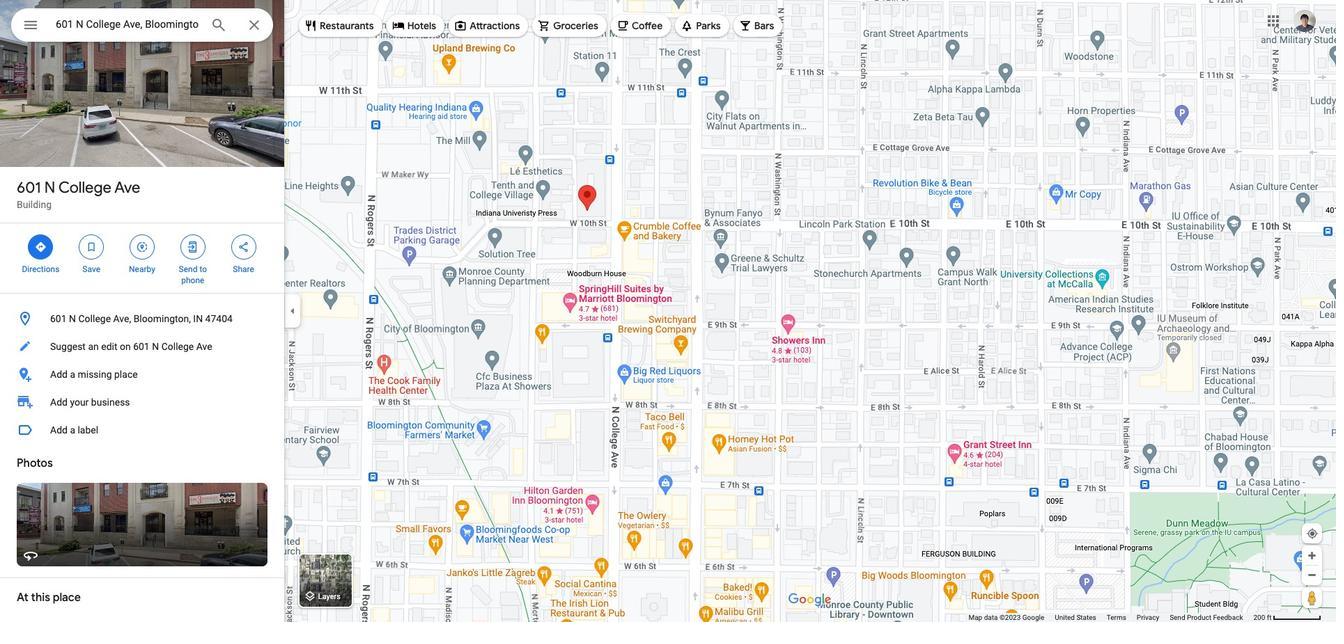 Task type: vqa. For each thing, say whether or not it's contained in the screenshot.
phone in the top left of the page
yes



Task type: locate. For each thing, give the bounding box(es) containing it.
college inside 'button'
[[78, 314, 111, 325]]

restaurants button
[[299, 9, 382, 43]]

add for add a missing place
[[50, 369, 68, 380]]

united
[[1055, 615, 1075, 622]]

 button
[[11, 8, 50, 45]]


[[237, 240, 250, 255]]

add a label button
[[0, 417, 284, 445]]

601 up building
[[17, 178, 41, 198]]

0 horizontal spatial send
[[179, 265, 197, 275]]

add left label
[[50, 425, 68, 436]]

None field
[[56, 16, 199, 33]]

bars
[[754, 20, 774, 32]]

601 inside 'button'
[[50, 314, 67, 325]]

send left product
[[1170, 615, 1186, 622]]

601
[[17, 178, 41, 198], [50, 314, 67, 325], [133, 341, 150, 353]]

groceries
[[553, 20, 599, 32]]

601 inside 601 n college ave building
[[17, 178, 41, 198]]

2 a from the top
[[70, 425, 75, 436]]

suggest an edit on 601 n college ave button
[[0, 333, 284, 361]]

2 vertical spatial add
[[50, 425, 68, 436]]

add a missing place
[[50, 369, 138, 380]]

zoom in image
[[1307, 551, 1318, 562]]

footer containing map data ©2023 google
[[969, 614, 1254, 623]]

at this place
[[17, 592, 81, 606]]

on
[[120, 341, 131, 353]]

parks button
[[675, 9, 729, 43]]

n inside 601 n college ave building
[[44, 178, 55, 198]]

restaurants
[[320, 20, 374, 32]]

share
[[233, 265, 254, 275]]

college up ""
[[58, 178, 111, 198]]

601 n college ave building
[[17, 178, 140, 210]]

2 add from the top
[[50, 397, 68, 408]]

a
[[70, 369, 75, 380], [70, 425, 75, 436]]

hotels
[[407, 20, 436, 32]]


[[34, 240, 47, 255]]

200
[[1254, 615, 1266, 622]]

1 horizontal spatial ave
[[196, 341, 212, 353]]

1 horizontal spatial send
[[1170, 615, 1186, 622]]

place inside button
[[114, 369, 138, 380]]

0 horizontal spatial place
[[53, 592, 81, 606]]

bloomington,
[[134, 314, 191, 325]]

directions
[[22, 265, 59, 275]]

send for send product feedback
[[1170, 615, 1186, 622]]

business
[[91, 397, 130, 408]]

2 horizontal spatial n
[[152, 341, 159, 353]]

send inside send to phone
[[179, 265, 197, 275]]

601 inside button
[[133, 341, 150, 353]]

save
[[82, 265, 100, 275]]

none field inside the 601 n college ave, bloomington, in 47404 field
[[56, 16, 199, 33]]

data
[[984, 615, 998, 622]]

0 vertical spatial n
[[44, 178, 55, 198]]

1 vertical spatial place
[[53, 592, 81, 606]]

n inside 601 n college ave, bloomington, in 47404 'button'
[[69, 314, 76, 325]]

a inside button
[[70, 369, 75, 380]]

college
[[58, 178, 111, 198], [78, 314, 111, 325], [161, 341, 194, 353]]

2 vertical spatial 601
[[133, 341, 150, 353]]

1 vertical spatial add
[[50, 397, 68, 408]]

601 for ave,
[[50, 314, 67, 325]]

n up building
[[44, 178, 55, 198]]

missing
[[78, 369, 112, 380]]


[[22, 15, 39, 35]]

edit
[[101, 341, 117, 353]]

google account: nolan park  
(nolan.park@adept.ai) image
[[1294, 9, 1316, 32]]

your
[[70, 397, 89, 408]]

0 vertical spatial send
[[179, 265, 197, 275]]

0 horizontal spatial 601
[[17, 178, 41, 198]]

college inside 601 n college ave building
[[58, 178, 111, 198]]

send to phone
[[179, 265, 207, 286]]

place
[[114, 369, 138, 380], [53, 592, 81, 606]]

ave up 
[[114, 178, 140, 198]]

1 vertical spatial ave
[[196, 341, 212, 353]]

a left missing
[[70, 369, 75, 380]]

0 vertical spatial add
[[50, 369, 68, 380]]

layers
[[318, 593, 341, 602]]

ave inside 601 n college ave building
[[114, 178, 140, 198]]

map
[[969, 615, 983, 622]]

add down suggest
[[50, 369, 68, 380]]

1 vertical spatial n
[[69, 314, 76, 325]]

1 vertical spatial 601
[[50, 314, 67, 325]]

show your location image
[[1307, 528, 1319, 541]]

1 vertical spatial a
[[70, 425, 75, 436]]

0 vertical spatial place
[[114, 369, 138, 380]]

footer
[[969, 614, 1254, 623]]

0 vertical spatial college
[[58, 178, 111, 198]]

601 up suggest
[[50, 314, 67, 325]]

add your business
[[50, 397, 130, 408]]

add
[[50, 369, 68, 380], [50, 397, 68, 408], [50, 425, 68, 436]]

send up phone
[[179, 265, 197, 275]]

attractions button
[[449, 9, 528, 43]]

n
[[44, 178, 55, 198], [69, 314, 76, 325], [152, 341, 159, 353]]

ave down in
[[196, 341, 212, 353]]

place right this
[[53, 592, 81, 606]]

collapse side panel image
[[285, 304, 300, 319]]

ave
[[114, 178, 140, 198], [196, 341, 212, 353]]

add inside button
[[50, 369, 68, 380]]

601 n college ave main content
[[0, 0, 284, 623]]

college down bloomington,
[[161, 341, 194, 353]]

college left ave, at the left of the page
[[78, 314, 111, 325]]

1 vertical spatial college
[[78, 314, 111, 325]]

1 horizontal spatial 601
[[50, 314, 67, 325]]

2 vertical spatial college
[[161, 341, 194, 353]]

0 vertical spatial 601
[[17, 178, 41, 198]]

n down bloomington,
[[152, 341, 159, 353]]

1 horizontal spatial place
[[114, 369, 138, 380]]

1 horizontal spatial n
[[69, 314, 76, 325]]

ave inside button
[[196, 341, 212, 353]]

send
[[179, 265, 197, 275], [1170, 615, 1186, 622]]

hotels button
[[387, 9, 445, 43]]

a left label
[[70, 425, 75, 436]]

2 vertical spatial n
[[152, 341, 159, 353]]

1 a from the top
[[70, 369, 75, 380]]

footer inside google maps element
[[969, 614, 1254, 623]]

0 vertical spatial a
[[70, 369, 75, 380]]

a for label
[[70, 425, 75, 436]]

n up suggest
[[69, 314, 76, 325]]

coffee button
[[611, 9, 671, 43]]

3 add from the top
[[50, 425, 68, 436]]

601 right on
[[133, 341, 150, 353]]

200 ft button
[[1254, 615, 1322, 622]]

add inside button
[[50, 425, 68, 436]]

2 horizontal spatial 601
[[133, 341, 150, 353]]

add left your at the left of page
[[50, 397, 68, 408]]

a inside button
[[70, 425, 75, 436]]

1 vertical spatial send
[[1170, 615, 1186, 622]]

0 horizontal spatial n
[[44, 178, 55, 198]]

building
[[17, 199, 52, 210]]

terms
[[1107, 615, 1127, 622]]

ave,
[[113, 314, 131, 325]]

1 add from the top
[[50, 369, 68, 380]]

bars button
[[734, 9, 783, 43]]

a for missing
[[70, 369, 75, 380]]

0 horizontal spatial ave
[[114, 178, 140, 198]]

place down on
[[114, 369, 138, 380]]

attractions
[[470, 20, 520, 32]]

send inside button
[[1170, 615, 1186, 622]]

0 vertical spatial ave
[[114, 178, 140, 198]]

send product feedback
[[1170, 615, 1243, 622]]

this
[[31, 592, 50, 606]]

product
[[1187, 615, 1212, 622]]



Task type: describe. For each thing, give the bounding box(es) containing it.

[[136, 240, 148, 255]]

suggest an edit on 601 n college ave
[[50, 341, 212, 353]]

photos
[[17, 457, 53, 471]]

show street view coverage image
[[1302, 588, 1323, 609]]

coffee
[[632, 20, 663, 32]]

label
[[78, 425, 98, 436]]

to
[[200, 265, 207, 275]]

an
[[88, 341, 99, 353]]

add for add your business
[[50, 397, 68, 408]]

united states button
[[1055, 614, 1097, 623]]

©2023
[[1000, 615, 1021, 622]]

privacy
[[1137, 615, 1160, 622]]

601 for ave
[[17, 178, 41, 198]]

united states
[[1055, 615, 1097, 622]]

map data ©2023 google
[[969, 615, 1045, 622]]

groceries button
[[533, 9, 607, 43]]

college inside button
[[161, 341, 194, 353]]

college for ave
[[58, 178, 111, 198]]

google
[[1023, 615, 1045, 622]]

actions for 601 n college ave region
[[0, 224, 284, 293]]

phone
[[181, 276, 204, 286]]

 search field
[[11, 8, 273, 45]]

200 ft
[[1254, 615, 1272, 622]]

ft
[[1267, 615, 1272, 622]]

send for send to phone
[[179, 265, 197, 275]]

add for add a label
[[50, 425, 68, 436]]

states
[[1077, 615, 1097, 622]]

suggest
[[50, 341, 86, 353]]

privacy button
[[1137, 614, 1160, 623]]

47404
[[205, 314, 233, 325]]

n for ave
[[44, 178, 55, 198]]

add a label
[[50, 425, 98, 436]]

college for ave,
[[78, 314, 111, 325]]

nearby
[[129, 265, 155, 275]]

n for ave,
[[69, 314, 76, 325]]


[[85, 240, 98, 255]]

add your business link
[[0, 389, 284, 417]]


[[187, 240, 199, 255]]

send product feedback button
[[1170, 614, 1243, 623]]

601 n college ave, bloomington, in 47404 button
[[0, 305, 284, 333]]

at
[[17, 592, 28, 606]]

601 n college ave, bloomington, in 47404
[[50, 314, 233, 325]]

parks
[[696, 20, 721, 32]]

in
[[193, 314, 203, 325]]

add a missing place button
[[0, 361, 284, 389]]

601 N College Ave, Bloomington, IN 47404 field
[[11, 8, 273, 42]]

google maps element
[[0, 0, 1337, 623]]

zoom out image
[[1307, 571, 1318, 581]]

n inside suggest an edit on 601 n college ave button
[[152, 341, 159, 353]]

feedback
[[1213, 615, 1243, 622]]

terms button
[[1107, 614, 1127, 623]]



